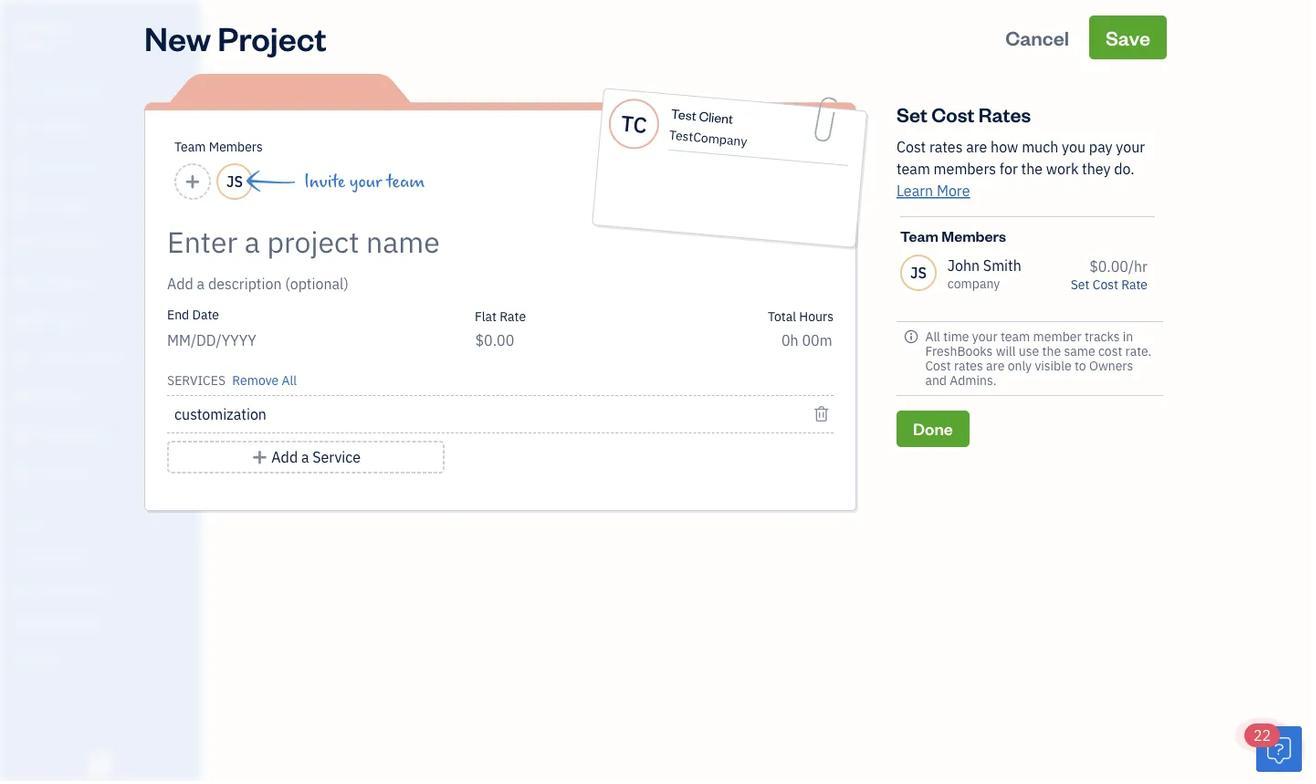 Task type: vqa. For each thing, say whether or not it's contained in the screenshot.
middle Team
yes



Task type: locate. For each thing, give the bounding box(es) containing it.
set up learn
[[897, 101, 928, 127]]

services down team members link
[[66, 582, 110, 597]]

0 vertical spatial rates
[[930, 137, 963, 157]]

team up the add team member icon
[[174, 138, 206, 155]]

set up tracks
[[1071, 276, 1090, 293]]

0 horizontal spatial rate
[[500, 308, 526, 325]]

js
[[226, 172, 243, 191], [911, 263, 927, 283]]

services
[[167, 372, 226, 389], [66, 582, 110, 597]]

0 horizontal spatial team
[[14, 549, 43, 564]]

team up only
[[1001, 328, 1031, 345]]

report image
[[12, 465, 34, 483]]

invite
[[304, 172, 345, 192]]

connections
[[42, 616, 107, 631]]

hours
[[800, 308, 834, 325]]

$0.00 /hr set cost rate
[[1071, 257, 1148, 293]]

1 vertical spatial are
[[987, 357, 1005, 374]]

rates up members
[[930, 137, 963, 157]]

js right the add team member icon
[[226, 172, 243, 191]]

team inside all time your team member tracks in freshbooks will use the same cost rate. cost rates are only visible to owners and admins.
[[1001, 328, 1031, 345]]

and down freshbooks
[[926, 372, 947, 389]]

team down learn
[[901, 226, 939, 245]]

rate
[[1122, 276, 1148, 293], [500, 308, 526, 325]]

cost
[[1099, 343, 1123, 360]]

will
[[996, 343, 1016, 360]]

rate inside $0.00 /hr set cost rate
[[1122, 276, 1148, 293]]

items
[[14, 582, 42, 597]]

0 vertical spatial services
[[167, 372, 226, 389]]

rate right flat
[[500, 308, 526, 325]]

1 vertical spatial team
[[901, 226, 939, 245]]

member
[[1034, 328, 1082, 345]]

are
[[967, 137, 988, 157], [987, 357, 1005, 374]]

2 vertical spatial team members
[[14, 549, 93, 564]]

0 horizontal spatial company
[[15, 17, 71, 34]]

1 vertical spatial set
[[1071, 276, 1090, 293]]

owner
[[15, 36, 51, 51]]

remove project service image
[[813, 404, 830, 426]]

1 vertical spatial and
[[44, 582, 64, 597]]

all
[[926, 328, 941, 345], [282, 372, 297, 389]]

0 vertical spatial all
[[926, 328, 941, 345]]

1 horizontal spatial team
[[897, 159, 931, 179]]

date
[[192, 306, 219, 323]]

client
[[699, 107, 734, 127]]

rates inside all time your team member tracks in freshbooks will use the same cost rate. cost rates are only visible to owners and admins.
[[954, 357, 984, 374]]

remove all button
[[229, 366, 297, 392]]

payment image
[[12, 235, 34, 253]]

1 horizontal spatial and
[[926, 372, 947, 389]]

Hourly Budget text field
[[782, 331, 834, 350]]

service
[[313, 448, 361, 467]]

1 horizontal spatial services
[[167, 372, 226, 389]]

team members
[[174, 138, 263, 155], [901, 226, 1007, 245], [14, 549, 93, 564]]

1 vertical spatial members
[[942, 226, 1007, 245]]

are left only
[[987, 357, 1005, 374]]

1 vertical spatial js
[[911, 263, 927, 283]]

cost inside $0.00 /hr set cost rate
[[1093, 276, 1119, 293]]

team
[[174, 138, 206, 155], [901, 226, 939, 245], [14, 549, 43, 564]]

all right info icon
[[926, 328, 941, 345]]

add team member image
[[184, 171, 201, 193]]

add a service
[[272, 448, 361, 467]]

2 horizontal spatial team
[[1001, 328, 1031, 345]]

your up do.
[[1117, 137, 1146, 157]]

0 vertical spatial your
[[1117, 137, 1146, 157]]

the right use
[[1043, 343, 1061, 360]]

team up learn
[[897, 159, 931, 179]]

your inside all time your team member tracks in freshbooks will use the same cost rate. cost rates are only visible to owners and admins.
[[973, 328, 998, 345]]

rate up in
[[1122, 276, 1148, 293]]

1 horizontal spatial team members
[[174, 138, 263, 155]]

to
[[1075, 357, 1087, 374]]

the
[[1022, 159, 1043, 179], [1043, 343, 1061, 360]]

pay
[[1090, 137, 1113, 157]]

invite your team
[[304, 172, 425, 192]]

0 horizontal spatial your
[[350, 172, 382, 192]]

you
[[1062, 137, 1086, 157]]

team members inside main element
[[14, 549, 93, 564]]

Amount (USD) text field
[[475, 331, 515, 350]]

1 horizontal spatial company
[[948, 275, 1000, 292]]

all right remove
[[282, 372, 297, 389]]

the inside cost rates are how much you pay your team members for the work they do. learn more
[[1022, 159, 1043, 179]]

1 horizontal spatial set
[[1071, 276, 1090, 293]]

2 vertical spatial members
[[45, 549, 93, 564]]

a
[[301, 448, 309, 467]]

settings
[[14, 650, 56, 665]]

cost
[[932, 101, 975, 127], [897, 137, 926, 157], [1093, 276, 1119, 293], [926, 357, 951, 374]]

1 vertical spatial rates
[[954, 357, 984, 374]]

apps
[[14, 515, 41, 530]]

0 horizontal spatial all
[[282, 372, 297, 389]]

set
[[897, 101, 928, 127], [1071, 276, 1090, 293]]

company
[[15, 17, 71, 34], [948, 275, 1000, 292]]

total hours
[[768, 308, 834, 325]]

services remove all
[[167, 372, 297, 389]]

flat rate
[[475, 308, 526, 325]]

1 vertical spatial the
[[1043, 343, 1061, 360]]

team members up the items and services
[[14, 549, 93, 564]]

expense image
[[12, 273, 34, 291]]

1 vertical spatial your
[[350, 172, 382, 192]]

and
[[926, 372, 947, 389], [44, 582, 64, 597]]

settings link
[[5, 642, 195, 674]]

0 horizontal spatial services
[[66, 582, 110, 597]]

team members up john
[[901, 226, 1007, 245]]

1 horizontal spatial all
[[926, 328, 941, 345]]

1 vertical spatial team members
[[901, 226, 1007, 245]]

0 vertical spatial and
[[926, 372, 947, 389]]

your right the time
[[973, 328, 998, 345]]

0 vertical spatial js
[[226, 172, 243, 191]]

same
[[1064, 343, 1096, 360]]

invoice image
[[12, 196, 34, 215]]

0 vertical spatial company
[[15, 17, 71, 34]]

/hr
[[1129, 257, 1148, 276]]

company up owner
[[15, 17, 71, 34]]

0 vertical spatial rate
[[1122, 276, 1148, 293]]

members
[[934, 159, 997, 179]]

testcompany
[[669, 126, 748, 150]]

freshbooks image
[[86, 753, 115, 775]]

and right items
[[44, 582, 64, 597]]

team members up the add team member icon
[[174, 138, 263, 155]]

the inside all time your team member tracks in freshbooks will use the same cost rate. cost rates are only visible to owners and admins.
[[1043, 343, 1061, 360]]

are inside all time your team member tracks in freshbooks will use the same cost rate. cost rates are only visible to owners and admins.
[[987, 357, 1005, 374]]

2 horizontal spatial team members
[[901, 226, 1007, 245]]

1 vertical spatial company
[[948, 275, 1000, 292]]

money image
[[12, 388, 34, 406]]

and inside main element
[[44, 582, 64, 597]]

0 vertical spatial the
[[1022, 159, 1043, 179]]

john
[[948, 256, 980, 275]]

rates down the time
[[954, 357, 984, 374]]

0 vertical spatial are
[[967, 137, 988, 157]]

test
[[671, 104, 698, 124]]

rates
[[930, 137, 963, 157], [954, 357, 984, 374]]

rate.
[[1126, 343, 1152, 360]]

1 horizontal spatial members
[[209, 138, 263, 155]]

cost inside all time your team member tracks in freshbooks will use the same cost rate. cost rates are only visible to owners and admins.
[[926, 357, 951, 374]]

0 horizontal spatial members
[[45, 549, 93, 564]]

bank
[[14, 616, 40, 631]]

cost rates are how much you pay your team members for the work they do. learn more
[[897, 137, 1146, 200]]

team
[[897, 159, 931, 179], [387, 172, 425, 192], [1001, 328, 1031, 345]]

2 horizontal spatial your
[[1117, 137, 1146, 157]]

only
[[1008, 357, 1032, 374]]

your right 'invite'
[[350, 172, 382, 192]]

services up customization
[[167, 372, 226, 389]]

dashboard image
[[12, 81, 34, 100]]

tc
[[620, 109, 649, 139]]

1 horizontal spatial team
[[174, 138, 206, 155]]

0 vertical spatial set
[[897, 101, 928, 127]]

set inside $0.00 /hr set cost rate
[[1071, 276, 1090, 293]]

your
[[1117, 137, 1146, 157], [350, 172, 382, 192], [973, 328, 998, 345]]

2 vertical spatial team
[[14, 549, 43, 564]]

are up members
[[967, 137, 988, 157]]

0 vertical spatial team
[[174, 138, 206, 155]]

0 horizontal spatial and
[[44, 582, 64, 597]]

estimate image
[[12, 158, 34, 176]]

cost down the time
[[926, 357, 951, 374]]

main element
[[0, 0, 247, 782]]

cost up learn
[[897, 137, 926, 157]]

john smith company
[[948, 256, 1022, 292]]

save
[[1106, 24, 1151, 50]]

the right for
[[1022, 159, 1043, 179]]

team inside main element
[[14, 549, 43, 564]]

company up the time
[[948, 275, 1000, 292]]

1 horizontal spatial your
[[973, 328, 998, 345]]

for
[[1000, 159, 1018, 179]]

members
[[209, 138, 263, 155], [942, 226, 1007, 245], [45, 549, 93, 564]]

new
[[144, 16, 211, 59]]

Project Description text field
[[167, 273, 670, 295]]

cost left '/hr' at the right of the page
[[1093, 276, 1119, 293]]

0 horizontal spatial team members
[[14, 549, 93, 564]]

js left john
[[911, 263, 927, 283]]

2 vertical spatial your
[[973, 328, 998, 345]]

End date in  format text field
[[167, 331, 389, 350]]

team up project name "text field"
[[387, 172, 425, 192]]

team up items
[[14, 549, 43, 564]]

1 horizontal spatial rate
[[1122, 276, 1148, 293]]

1 vertical spatial services
[[66, 582, 110, 597]]

company inside main element
[[15, 17, 71, 34]]



Task type: describe. For each thing, give the bounding box(es) containing it.
resource center badge image
[[1257, 727, 1303, 773]]

bank connections
[[14, 616, 107, 631]]

2 horizontal spatial team
[[901, 226, 939, 245]]

admins.
[[950, 372, 997, 389]]

info image
[[904, 330, 919, 344]]

0 horizontal spatial team
[[387, 172, 425, 192]]

set cost rate button
[[1071, 276, 1148, 293]]

owners
[[1090, 357, 1134, 374]]

work
[[1047, 159, 1079, 179]]

client image
[[12, 120, 34, 138]]

2 horizontal spatial members
[[942, 226, 1007, 245]]

do.
[[1115, 159, 1135, 179]]

all time your team member tracks in freshbooks will use the same cost rate. cost rates are only visible to owners and admins.
[[926, 328, 1152, 389]]

more
[[937, 181, 970, 200]]

new project
[[144, 16, 327, 59]]

test client testcompany
[[669, 104, 748, 150]]

items and services
[[14, 582, 110, 597]]

rates inside cost rates are how much you pay your team members for the work they do. learn more
[[930, 137, 963, 157]]

cost inside cost rates are how much you pay your team members for the work they do. learn more
[[897, 137, 926, 157]]

save button
[[1090, 16, 1167, 59]]

set cost rates
[[897, 101, 1031, 127]]

22 button
[[1245, 724, 1303, 773]]

1 horizontal spatial js
[[911, 263, 927, 283]]

your inside cost rates are how much you pay your team members for the work they do. learn more
[[1117, 137, 1146, 157]]

0 horizontal spatial set
[[897, 101, 928, 127]]

services inside main element
[[66, 582, 110, 597]]

company owner
[[15, 17, 71, 51]]

22
[[1254, 727, 1272, 746]]

company inside the 'john smith company'
[[948, 275, 1000, 292]]

customization
[[174, 405, 267, 424]]

time
[[944, 328, 970, 345]]

visible
[[1035, 357, 1072, 374]]

done
[[913, 418, 953, 440]]

items and services link
[[5, 575, 195, 607]]

1 vertical spatial rate
[[500, 308, 526, 325]]

smith
[[984, 256, 1022, 275]]

in
[[1123, 328, 1134, 345]]

apps link
[[5, 507, 195, 539]]

learn more link
[[897, 181, 970, 200]]

rates
[[979, 101, 1031, 127]]

project image
[[12, 311, 34, 330]]

add a service button
[[167, 441, 445, 474]]

$0.00
[[1090, 257, 1129, 276]]

learn
[[897, 181, 934, 200]]

team inside cost rates are how much you pay your team members for the work they do. learn more
[[897, 159, 931, 179]]

bank connections link
[[5, 608, 195, 640]]

0 horizontal spatial js
[[226, 172, 243, 191]]

project
[[218, 16, 327, 59]]

end
[[167, 306, 189, 323]]

0 vertical spatial members
[[209, 138, 263, 155]]

plus image
[[251, 447, 268, 469]]

how
[[991, 137, 1019, 157]]

end date
[[167, 306, 219, 323]]

add
[[272, 448, 298, 467]]

team members link
[[5, 541, 195, 573]]

total
[[768, 308, 797, 325]]

they
[[1082, 159, 1111, 179]]

are inside cost rates are how much you pay your team members for the work they do. learn more
[[967, 137, 988, 157]]

freshbooks
[[926, 343, 993, 360]]

1 vertical spatial all
[[282, 372, 297, 389]]

flat
[[475, 308, 497, 325]]

cancel
[[1006, 24, 1070, 50]]

all inside all time your team member tracks in freshbooks will use the same cost rate. cost rates are only visible to owners and admins.
[[926, 328, 941, 345]]

use
[[1019, 343, 1040, 360]]

much
[[1022, 137, 1059, 157]]

remove
[[232, 372, 279, 389]]

0 vertical spatial team members
[[174, 138, 263, 155]]

members inside team members link
[[45, 549, 93, 564]]

cost left rates
[[932, 101, 975, 127]]

chart image
[[12, 427, 34, 445]]

timer image
[[12, 350, 34, 368]]

and inside all time your team member tracks in freshbooks will use the same cost rate. cost rates are only visible to owners and admins.
[[926, 372, 947, 389]]

tracks
[[1085, 328, 1120, 345]]

Project Name text field
[[167, 224, 670, 260]]

done button
[[897, 411, 970, 447]]

cancel button
[[989, 16, 1086, 59]]



